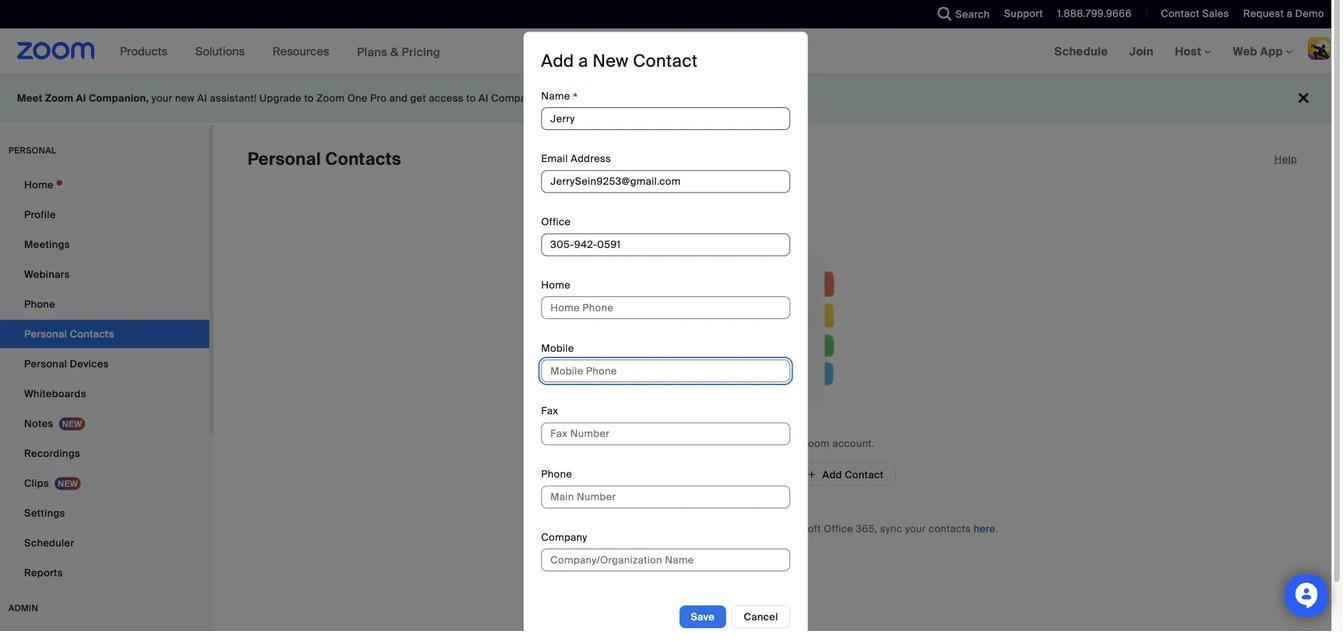 Task type: vqa. For each thing, say whether or not it's contained in the screenshot.
Tabs of meeting TAB LIST
no



Task type: describe. For each thing, give the bounding box(es) containing it.
admin
[[9, 603, 38, 614]]

contact inside the "add a new contact" dialog
[[633, 50, 698, 72]]

a for request
[[1287, 7, 1293, 20]]

meet zoom ai companion, footer
[[0, 74, 1331, 123]]

office inside the "add a new contact" dialog
[[541, 216, 571, 229]]

contact sales
[[1161, 7, 1229, 20]]

add a new contact
[[541, 50, 698, 72]]

pricing
[[402, 44, 440, 59]]

personal for personal contacts
[[248, 148, 321, 170]]

join
[[1129, 44, 1154, 59]]

0 vertical spatial contacts
[[687, 437, 729, 450]]

companion
[[491, 92, 547, 105]]

schedule link
[[1044, 28, 1119, 74]]

recordings link
[[0, 440, 209, 468]]

help
[[1274, 153, 1297, 166]]

meetings navigation
[[1044, 28, 1342, 75]]

scheduler link
[[0, 529, 209, 558]]

no
[[670, 437, 684, 450]]

home link
[[0, 171, 209, 199]]

home inside the personal menu menu
[[24, 178, 54, 191]]

personal devices
[[24, 358, 109, 371]]

1 horizontal spatial office
[[824, 523, 853, 536]]

email address
[[541, 152, 611, 166]]

Email Address text field
[[541, 171, 790, 193]]

fax
[[541, 405, 558, 418]]

clips link
[[0, 470, 209, 498]]

name
[[541, 89, 570, 102]]

meetings link
[[0, 231, 209, 259]]

Office Phone text field
[[541, 234, 790, 256]]

Home text field
[[541, 297, 790, 320]]

reports link
[[0, 559, 209, 588]]

personal contacts
[[248, 148, 401, 170]]

here link
[[974, 523, 995, 536]]

exchange,
[[701, 523, 751, 536]]

personal for personal devices
[[24, 358, 67, 371]]

phone link
[[0, 290, 209, 319]]

schedule
[[1054, 44, 1108, 59]]

clips
[[24, 477, 49, 490]]

notes link
[[0, 410, 209, 438]]

add for add contact
[[822, 469, 842, 482]]

webinars
[[24, 268, 70, 281]]

notes
[[24, 417, 53, 431]]

2 horizontal spatial your
[[905, 523, 926, 536]]

1 vertical spatial contacts
[[929, 523, 971, 536]]

added
[[732, 437, 763, 450]]

address
[[571, 152, 611, 166]]

0 horizontal spatial to
[[304, 92, 314, 105]]

scheduler
[[24, 537, 74, 550]]

account.
[[832, 437, 875, 450]]

save button
[[679, 606, 726, 629]]

personal menu menu
[[0, 171, 209, 589]]

personal devices link
[[0, 350, 209, 379]]

zoom logo image
[[17, 42, 95, 60]]

at
[[550, 92, 559, 105]]

meet zoom ai companion, your new ai assistant! upgrade to zoom one pro and get access to ai companion at no additional cost.
[[17, 92, 654, 105]]

plans
[[357, 44, 387, 59]]

request
[[1243, 7, 1284, 20]]

webinars link
[[0, 260, 209, 289]]

phone inside the "add a new contact" dialog
[[541, 468, 572, 481]]

First and Last Name text field
[[541, 107, 790, 130]]

contact inside add contact button
[[845, 469, 884, 482]]

reports
[[24, 567, 63, 580]]

3 ai from the left
[[479, 92, 489, 105]]

banner containing schedule
[[0, 28, 1342, 75]]

contacts
[[325, 148, 401, 170]]

a for add
[[578, 50, 588, 72]]

add contact button
[[795, 464, 896, 487]]

mobile
[[541, 342, 574, 355]]

product information navigation
[[109, 28, 451, 75]]

pro
[[370, 92, 387, 105]]

companion,
[[89, 92, 149, 105]]

cancel
[[744, 611, 778, 624]]

add contact
[[822, 469, 884, 482]]

1 microsoft from the left
[[652, 523, 698, 536]]

for google calendar, microsoft exchange, and microsoft office 365, sync your contacts here .
[[547, 523, 998, 536]]

contact sales link up meetings navigation
[[1161, 7, 1229, 20]]

profile link
[[0, 201, 209, 229]]

and inside meet zoom ai companion, footer
[[389, 92, 408, 105]]

&
[[390, 44, 399, 59]]

demo
[[1295, 7, 1324, 20]]

one
[[347, 92, 368, 105]]

settings link
[[0, 500, 209, 528]]

recordings
[[24, 447, 80, 460]]



Task type: locate. For each thing, give the bounding box(es) containing it.
1 vertical spatial and
[[754, 523, 772, 536]]

microsoft down add image
[[775, 523, 821, 536]]

meetings
[[24, 238, 70, 251]]

2 vertical spatial contact
[[845, 469, 884, 482]]

phone up for
[[541, 468, 572, 481]]

contacts left here link
[[929, 523, 971, 536]]

contact up meet zoom ai companion, footer
[[633, 50, 698, 72]]

0 horizontal spatial home
[[24, 178, 54, 191]]

to right upgrade
[[304, 92, 314, 105]]

here
[[974, 523, 995, 536]]

your right sync
[[905, 523, 926, 536]]

upgrade
[[259, 92, 301, 105]]

additional
[[577, 92, 625, 105]]

add right add image
[[822, 469, 842, 482]]

no contacts added to your zoom account.
[[670, 437, 875, 450]]

home inside the "add a new contact" dialog
[[541, 279, 571, 292]]

contacts right no
[[687, 437, 729, 450]]

meet
[[17, 92, 43, 105]]

join link
[[1119, 28, 1164, 74]]

0 horizontal spatial microsoft
[[652, 523, 698, 536]]

0 vertical spatial contact
[[1161, 7, 1200, 20]]

contacts
[[687, 437, 729, 450], [929, 523, 971, 536]]

support link
[[993, 0, 1047, 28], [1004, 7, 1043, 20]]

new
[[593, 50, 629, 72]]

contact left the sales
[[1161, 7, 1200, 20]]

office
[[541, 216, 571, 229], [824, 523, 853, 536]]

contact sales link up "join"
[[1150, 0, 1233, 28]]

.
[[995, 523, 998, 536]]

for
[[547, 523, 563, 536]]

0 vertical spatial and
[[389, 92, 408, 105]]

whiteboards link
[[0, 380, 209, 408]]

1 horizontal spatial add
[[822, 469, 842, 482]]

0 vertical spatial office
[[541, 216, 571, 229]]

1 horizontal spatial personal
[[248, 148, 321, 170]]

support
[[1004, 7, 1043, 20]]

0 horizontal spatial ai
[[76, 92, 86, 105]]

2 horizontal spatial ai
[[479, 92, 489, 105]]

microsoft
[[652, 523, 698, 536], [775, 523, 821, 536]]

plans & pricing link
[[357, 44, 440, 59], [357, 44, 440, 59]]

cost.
[[628, 92, 652, 105]]

and right exchange,
[[754, 523, 772, 536]]

home up mobile
[[541, 279, 571, 292]]

0 vertical spatial add
[[541, 50, 574, 72]]

0 horizontal spatial phone
[[24, 298, 55, 311]]

Mobile text field
[[541, 360, 790, 383]]

email
[[541, 152, 568, 166]]

home
[[24, 178, 54, 191], [541, 279, 571, 292]]

your for to
[[778, 437, 799, 450]]

request a demo link
[[1233, 0, 1342, 28], [1243, 7, 1324, 20]]

ai
[[76, 92, 86, 105], [197, 92, 207, 105], [479, 92, 489, 105]]

a left new
[[578, 50, 588, 72]]

Phone text field
[[541, 486, 790, 509]]

1 vertical spatial personal
[[24, 358, 67, 371]]

1 vertical spatial contact
[[633, 50, 698, 72]]

contact down account.
[[845, 469, 884, 482]]

sync
[[880, 523, 902, 536]]

ai left companion
[[479, 92, 489, 105]]

your
[[152, 92, 172, 105], [778, 437, 799, 450], [905, 523, 926, 536]]

1 horizontal spatial microsoft
[[775, 523, 821, 536]]

help link
[[1274, 148, 1297, 171]]

0 horizontal spatial add
[[541, 50, 574, 72]]

0 horizontal spatial your
[[152, 92, 172, 105]]

0 vertical spatial a
[[1287, 7, 1293, 20]]

zoom left one
[[316, 92, 345, 105]]

1 vertical spatial add
[[822, 469, 842, 482]]

0 horizontal spatial zoom
[[45, 92, 73, 105]]

a left demo
[[1287, 7, 1293, 20]]

1 horizontal spatial your
[[778, 437, 799, 450]]

1.888.799.9666
[[1057, 7, 1132, 20]]

0 horizontal spatial personal
[[24, 358, 67, 371]]

get
[[410, 92, 426, 105]]

0 vertical spatial personal
[[248, 148, 321, 170]]

assistant!
[[210, 92, 257, 105]]

2 horizontal spatial contact
[[1161, 7, 1200, 20]]

office left 365,
[[824, 523, 853, 536]]

and left get
[[389, 92, 408, 105]]

1 vertical spatial phone
[[541, 468, 572, 481]]

name *
[[541, 89, 578, 106]]

add a new contact dialog
[[523, 32, 808, 632]]

access
[[429, 92, 464, 105]]

0 horizontal spatial and
[[389, 92, 408, 105]]

whiteboards
[[24, 387, 86, 401]]

2 horizontal spatial to
[[766, 437, 775, 450]]

contact
[[1161, 7, 1200, 20], [633, 50, 698, 72], [845, 469, 884, 482]]

0 horizontal spatial office
[[541, 216, 571, 229]]

Company text field
[[541, 549, 790, 572]]

personal
[[248, 148, 321, 170], [24, 358, 67, 371]]

personal up whiteboards on the bottom left of the page
[[24, 358, 67, 371]]

microsoft up company "text box"
[[652, 523, 698, 536]]

0 vertical spatial your
[[152, 92, 172, 105]]

office down email
[[541, 216, 571, 229]]

1 vertical spatial home
[[541, 279, 571, 292]]

ai left companion,
[[76, 92, 86, 105]]

0 vertical spatial home
[[24, 178, 54, 191]]

0 vertical spatial phone
[[24, 298, 55, 311]]

ai right the new
[[197, 92, 207, 105]]

company
[[541, 531, 587, 544]]

to
[[304, 92, 314, 105], [466, 92, 476, 105], [766, 437, 775, 450]]

1 vertical spatial office
[[824, 523, 853, 536]]

2 ai from the left
[[197, 92, 207, 105]]

zoom
[[45, 92, 73, 105], [316, 92, 345, 105], [801, 437, 830, 450]]

add image
[[807, 469, 817, 482]]

365,
[[856, 523, 877, 536]]

add inside button
[[822, 469, 842, 482]]

banner
[[0, 28, 1342, 75]]

personal inside menu
[[24, 358, 67, 371]]

1 vertical spatial a
[[578, 50, 588, 72]]

1 horizontal spatial phone
[[541, 468, 572, 481]]

to right the added at the bottom
[[766, 437, 775, 450]]

0 horizontal spatial contacts
[[687, 437, 729, 450]]

a inside the "add a new contact" dialog
[[578, 50, 588, 72]]

Fax text field
[[541, 423, 790, 446]]

to right access
[[466, 92, 476, 105]]

sales
[[1202, 7, 1229, 20]]

1 ai from the left
[[76, 92, 86, 105]]

phone down webinars
[[24, 298, 55, 311]]

save
[[691, 611, 715, 624]]

profile
[[24, 208, 56, 221]]

your for companion,
[[152, 92, 172, 105]]

1.888.799.9666 button
[[1047, 0, 1135, 28], [1057, 7, 1132, 20]]

0 horizontal spatial a
[[578, 50, 588, 72]]

your left the new
[[152, 92, 172, 105]]

home up profile
[[24, 178, 54, 191]]

your inside meet zoom ai companion, footer
[[152, 92, 172, 105]]

calendar,
[[603, 523, 649, 536]]

add inside dialog
[[541, 50, 574, 72]]

1 horizontal spatial contacts
[[929, 523, 971, 536]]

contact sales link
[[1150, 0, 1233, 28], [1161, 7, 1229, 20]]

phone inside "link"
[[24, 298, 55, 311]]

and
[[389, 92, 408, 105], [754, 523, 772, 536]]

new
[[175, 92, 195, 105]]

zoom up add image
[[801, 437, 830, 450]]

1 horizontal spatial home
[[541, 279, 571, 292]]

phone
[[24, 298, 55, 311], [541, 468, 572, 481]]

add for add a new contact
[[541, 50, 574, 72]]

no
[[562, 92, 574, 105]]

1 horizontal spatial ai
[[197, 92, 207, 105]]

*
[[573, 90, 578, 106]]

settings
[[24, 507, 65, 520]]

personal
[[9, 145, 57, 156]]

devices
[[70, 358, 109, 371]]

1 horizontal spatial zoom
[[316, 92, 345, 105]]

add
[[541, 50, 574, 72], [822, 469, 842, 482]]

google
[[565, 523, 601, 536]]

1 horizontal spatial contact
[[845, 469, 884, 482]]

1 vertical spatial your
[[778, 437, 799, 450]]

2 vertical spatial your
[[905, 523, 926, 536]]

1 horizontal spatial to
[[466, 92, 476, 105]]

add up name
[[541, 50, 574, 72]]

zoom right meet
[[45, 92, 73, 105]]

plans & pricing
[[357, 44, 440, 59]]

personal down upgrade
[[248, 148, 321, 170]]

1 horizontal spatial a
[[1287, 7, 1293, 20]]

1 horizontal spatial and
[[754, 523, 772, 536]]

2 microsoft from the left
[[775, 523, 821, 536]]

your right the added at the bottom
[[778, 437, 799, 450]]

cancel button
[[732, 606, 790, 629]]

request a demo
[[1243, 7, 1324, 20]]

0 horizontal spatial contact
[[633, 50, 698, 72]]

2 horizontal spatial zoom
[[801, 437, 830, 450]]



